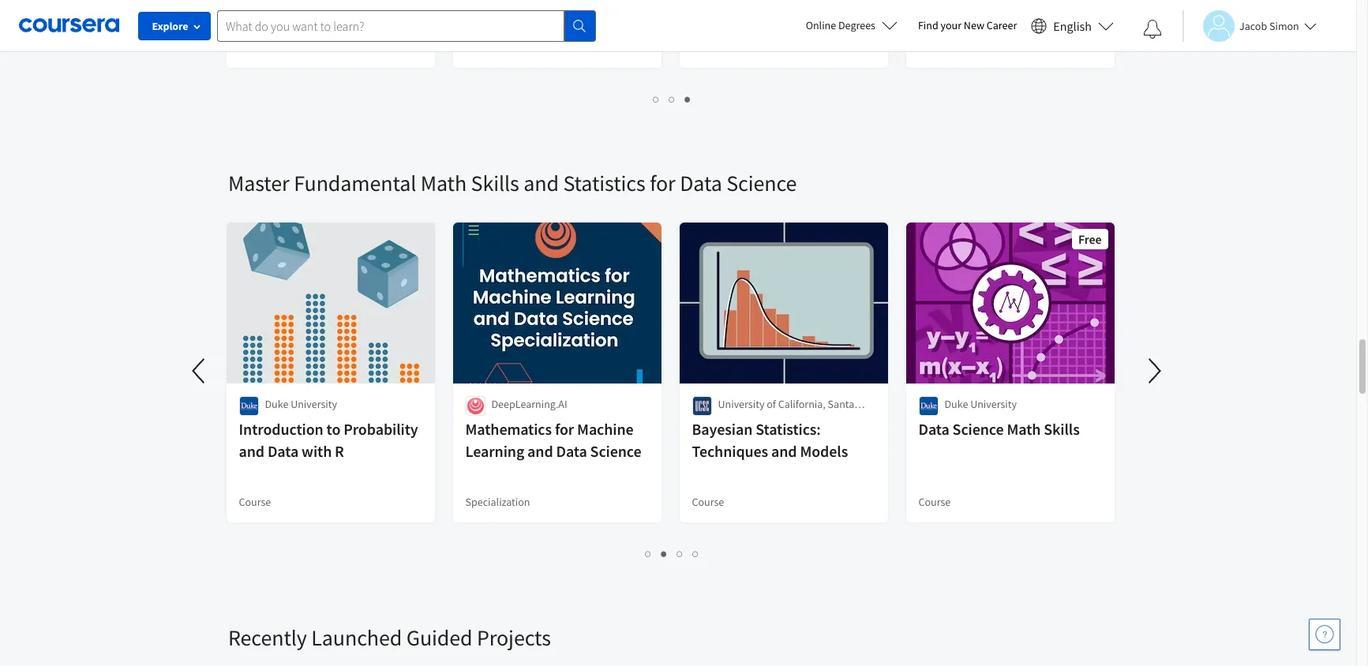 Task type: locate. For each thing, give the bounding box(es) containing it.
1 vertical spatial science
[[953, 419, 1004, 439]]

1 for topmost 3 button
[[653, 92, 660, 107]]

coursera image
[[19, 13, 119, 38]]

0 horizontal spatial 1
[[646, 546, 652, 561]]

0 horizontal spatial university
[[291, 397, 338, 411]]

1 horizontal spatial 1
[[653, 92, 660, 107]]

duke for data
[[945, 397, 969, 411]]

0 horizontal spatial 2
[[661, 546, 668, 561]]

0 vertical spatial 2
[[669, 92, 676, 107]]

1 vertical spatial list
[[228, 545, 1117, 563]]

guided
[[406, 624, 473, 652]]

1 horizontal spatial duke
[[945, 397, 969, 411]]

1 vertical spatial 2
[[661, 546, 668, 561]]

university inside university of california, santa cruz
[[719, 397, 765, 411]]

1 horizontal spatial duke university
[[945, 397, 1018, 411]]

2 course link from the left
[[452, 0, 663, 69]]

1 for the bottommost 3 button
[[646, 546, 652, 561]]

and
[[524, 169, 559, 197], [239, 441, 265, 461], [528, 441, 554, 461], [772, 441, 798, 461]]

3 for the bottommost 3 button
[[677, 546, 683, 561]]

1 vertical spatial for
[[555, 419, 575, 439]]

0 vertical spatial 3
[[685, 92, 691, 107]]

launched
[[311, 624, 402, 652]]

1 vertical spatial 1 button
[[641, 545, 657, 563]]

find your new career link
[[910, 16, 1025, 36]]

duke university up introduction
[[265, 397, 338, 411]]

math for science
[[1008, 419, 1041, 439]]

1 inside 'master fundamental math skills and statistics for data science carousel' element
[[646, 546, 652, 561]]

specialization
[[466, 495, 531, 509]]

0 horizontal spatial 3
[[677, 546, 683, 561]]

deeplearning.ai
[[492, 397, 568, 411]]

probability
[[344, 419, 419, 439]]

university up to
[[291, 397, 338, 411]]

2 university from the left
[[719, 397, 765, 411]]

duke
[[265, 397, 289, 411], [945, 397, 969, 411]]

0 horizontal spatial science
[[591, 441, 642, 461]]

university up the cruz
[[719, 397, 765, 411]]

duke right duke university icon
[[945, 397, 969, 411]]

1 duke from the left
[[265, 397, 289, 411]]

1 vertical spatial skills
[[1044, 419, 1080, 439]]

jacob simon button
[[1183, 10, 1317, 41]]

1 vertical spatial 1
[[646, 546, 652, 561]]

0 vertical spatial for
[[650, 169, 676, 197]]

2 list from the top
[[228, 545, 1117, 563]]

master
[[228, 169, 290, 197]]

master fundamental math skills and statistics for data science link
[[228, 169, 797, 197]]

university up data science math skills
[[971, 397, 1018, 411]]

1 horizontal spatial science
[[727, 169, 797, 197]]

3 button
[[680, 90, 696, 108], [672, 545, 688, 563]]

0 horizontal spatial for
[[555, 419, 575, 439]]

1 list from the top
[[228, 90, 1117, 108]]

jacob simon
[[1240, 19, 1300, 33]]

help center image
[[1316, 625, 1334, 644]]

1 horizontal spatial math
[[1008, 419, 1041, 439]]

course link
[[225, 0, 437, 69], [452, 0, 663, 69], [678, 0, 890, 69], [905, 0, 1117, 69]]

find your new career
[[918, 18, 1017, 32]]

0 horizontal spatial skills
[[471, 169, 519, 197]]

university of california, santa cruz image
[[693, 396, 712, 416]]

online degrees
[[806, 18, 876, 32]]

university
[[291, 397, 338, 411], [719, 397, 765, 411], [971, 397, 1018, 411]]

mathematics for machine learning and data science
[[466, 419, 642, 461]]

to
[[327, 419, 341, 439]]

None search field
[[217, 10, 596, 41]]

course
[[239, 40, 271, 54], [466, 40, 498, 54], [693, 40, 725, 54], [919, 40, 951, 54], [239, 495, 271, 509], [693, 495, 725, 509], [919, 495, 951, 509]]

1
[[653, 92, 660, 107], [646, 546, 652, 561]]

math
[[421, 169, 467, 197], [1008, 419, 1041, 439]]

r
[[335, 441, 345, 461]]

and down mathematics
[[528, 441, 554, 461]]

0 vertical spatial math
[[421, 169, 467, 197]]

master fundamental math skills and statistics for data science
[[228, 169, 797, 197]]

1 vertical spatial 2 button
[[657, 545, 672, 563]]

data inside mathematics for machine learning and data science
[[557, 441, 588, 461]]

1 duke university from the left
[[265, 397, 338, 411]]

0 horizontal spatial math
[[421, 169, 467, 197]]

cruz
[[719, 413, 739, 427]]

2 button
[[664, 90, 680, 108], [657, 545, 672, 563]]

3 university from the left
[[971, 397, 1018, 411]]

1 horizontal spatial 2
[[669, 92, 676, 107]]

2 horizontal spatial science
[[953, 419, 1004, 439]]

0 vertical spatial 1
[[653, 92, 660, 107]]

statistics:
[[756, 419, 821, 439]]

3
[[685, 92, 691, 107], [677, 546, 683, 561]]

skills for fundamental
[[471, 169, 519, 197]]

skills
[[471, 169, 519, 197], [1044, 419, 1080, 439]]

for left machine
[[555, 419, 575, 439]]

0 horizontal spatial duke
[[265, 397, 289, 411]]

for
[[650, 169, 676, 197], [555, 419, 575, 439]]

2
[[669, 92, 676, 107], [661, 546, 668, 561]]

chevron down image
[[61, 24, 72, 35]]

online
[[806, 18, 836, 32]]

1 vertical spatial 3
[[677, 546, 683, 561]]

0 vertical spatial skills
[[471, 169, 519, 197]]

show notifications image
[[1143, 20, 1162, 39]]

0 vertical spatial 1 button
[[649, 90, 664, 108]]

1 button inside 'master fundamental math skills and statistics for data science carousel' element
[[641, 545, 657, 563]]

0 vertical spatial 2 button
[[664, 90, 680, 108]]

data
[[680, 169, 722, 197], [919, 419, 950, 439], [268, 441, 299, 461], [557, 441, 588, 461]]

data inside introduction to probability and data with r
[[268, 441, 299, 461]]

university for introduction
[[291, 397, 338, 411]]

and left statistics
[[524, 169, 559, 197]]

0 vertical spatial list
[[228, 90, 1117, 108]]

1 horizontal spatial university
[[719, 397, 765, 411]]

master fundamental math skills and statistics for data science carousel element
[[181, 122, 1174, 576]]

list
[[228, 90, 1117, 108], [228, 545, 1117, 563]]

science
[[727, 169, 797, 197], [953, 419, 1004, 439], [591, 441, 642, 461]]

machine
[[578, 419, 634, 439]]

1 vertical spatial math
[[1008, 419, 1041, 439]]

deeplearning.ai image
[[466, 396, 486, 416]]

list inside 'master fundamental math skills and statistics for data science carousel' element
[[228, 545, 1117, 563]]

1 university from the left
[[291, 397, 338, 411]]

1 button for topmost 3 button
[[649, 90, 664, 108]]

introduction
[[239, 419, 324, 439]]

duke university
[[265, 397, 338, 411], [945, 397, 1018, 411]]

4
[[693, 546, 699, 561]]

degrees
[[839, 18, 876, 32]]

duke up introduction
[[265, 397, 289, 411]]

and down statistics:
[[772, 441, 798, 461]]

recently launched guided projects
[[228, 624, 551, 652]]

1 horizontal spatial 3
[[685, 92, 691, 107]]

duke university for science
[[945, 397, 1018, 411]]

0 horizontal spatial duke university
[[265, 397, 338, 411]]

duke university up data science math skills
[[945, 397, 1018, 411]]

2 horizontal spatial university
[[971, 397, 1018, 411]]

your
[[941, 18, 962, 32]]

2 duke from the left
[[945, 397, 969, 411]]

1 horizontal spatial skills
[[1044, 419, 1080, 439]]

techniques
[[693, 441, 769, 461]]

2 vertical spatial science
[[591, 441, 642, 461]]

1 button
[[649, 90, 664, 108], [641, 545, 657, 563]]

and down introduction
[[239, 441, 265, 461]]

3 inside 'master fundamental math skills and statistics for data science carousel' element
[[677, 546, 683, 561]]

2 duke university from the left
[[945, 397, 1018, 411]]

mathematics
[[466, 419, 552, 439]]

university of california, santa cruz
[[719, 397, 855, 427]]

1 horizontal spatial for
[[650, 169, 676, 197]]

for right statistics
[[650, 169, 676, 197]]



Task type: describe. For each thing, give the bounding box(es) containing it.
math for fundamental
[[421, 169, 467, 197]]

next slide image
[[1136, 352, 1174, 390]]

3 for topmost 3 button
[[685, 92, 691, 107]]

jacob
[[1240, 19, 1268, 33]]

previous slide image
[[181, 352, 219, 390]]

1 course link from the left
[[225, 0, 437, 69]]

duke for introduction
[[265, 397, 289, 411]]

find
[[918, 18, 939, 32]]

university for data
[[971, 397, 1018, 411]]

simon
[[1270, 19, 1300, 33]]

and inside introduction to probability and data with r
[[239, 441, 265, 461]]

explore
[[152, 19, 188, 33]]

english button
[[1025, 0, 1120, 51]]

duke university image
[[239, 396, 259, 416]]

2 inside 'master fundamental math skills and statistics for data science carousel' element
[[661, 546, 668, 561]]

and inside mathematics for machine learning and data science
[[528, 441, 554, 461]]

projects
[[477, 624, 551, 652]]

duke university for to
[[265, 397, 338, 411]]

fundamental
[[294, 169, 416, 197]]

english
[[1054, 18, 1092, 34]]

explore button
[[138, 12, 211, 40]]

learning
[[466, 441, 525, 461]]

introduction to probability and data with r
[[239, 419, 419, 461]]

with
[[302, 441, 332, 461]]

recently
[[228, 624, 307, 652]]

skills for science
[[1044, 419, 1080, 439]]

for inside mathematics for machine learning and data science
[[555, 419, 575, 439]]

1 vertical spatial 3 button
[[672, 545, 688, 563]]

models
[[801, 441, 849, 461]]

4 button
[[688, 545, 704, 563]]

santa
[[828, 397, 855, 411]]

duke university image
[[919, 396, 939, 416]]

of
[[767, 397, 777, 411]]

bayesian statistics: techniques and models
[[693, 419, 849, 461]]

2 button for 1 button inside 'master fundamental math skills and statistics for data science carousel' element
[[657, 545, 672, 563]]

bayesian
[[693, 419, 753, 439]]

3 course link from the left
[[678, 0, 890, 69]]

online degrees button
[[793, 8, 910, 43]]

free
[[1079, 231, 1102, 247]]

statistics
[[563, 169, 646, 197]]

2 button for topmost 3 button 1 button
[[664, 90, 680, 108]]

4 course link from the left
[[905, 0, 1117, 69]]

new
[[964, 18, 985, 32]]

1 button for the bottommost 3 button
[[641, 545, 657, 563]]

science inside mathematics for machine learning and data science
[[591, 441, 642, 461]]

and inside the bayesian statistics: techniques and models
[[772, 441, 798, 461]]

california,
[[779, 397, 826, 411]]

0 vertical spatial science
[[727, 169, 797, 197]]

career
[[987, 18, 1017, 32]]

0 vertical spatial 3 button
[[680, 90, 696, 108]]

What do you want to learn? text field
[[217, 10, 565, 41]]

data science math skills
[[919, 419, 1080, 439]]



Task type: vqa. For each thing, say whether or not it's contained in the screenshot.
and in Mathematics for Machine Learning and Data Science
yes



